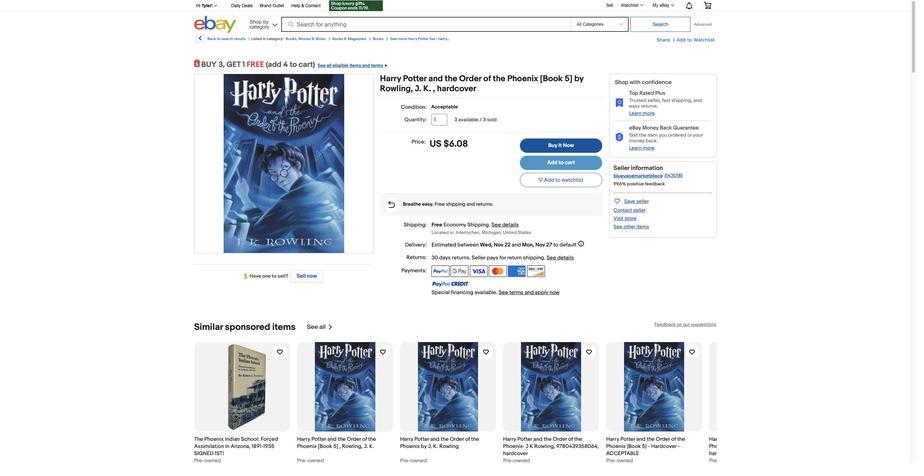 Task type: locate. For each thing, give the bounding box(es) containing it.
1 horizontal spatial 3
[[483, 117, 486, 123]]

1 vertical spatial free
[[432, 222, 442, 228]]

1 horizontal spatial harry potter and the order of the phoenix [book 5] by rowling, j. k. , hardcover
[[709, 436, 793, 457]]

k. inside "harry potter and the order of the phoenix [book 5] , rowling, j. k."
[[369, 443, 374, 450]]

returns. up shipping on the right
[[476, 201, 493, 207]]

order inside "harry potter and the order of the phoenix [book 5] , rowling, j. k."
[[347, 436, 361, 442]]

0 horizontal spatial terms
[[371, 63, 383, 68]]

seller,
[[648, 97, 661, 103]]

1 horizontal spatial in
[[263, 36, 266, 41]]

(book
[[627, 443, 641, 450]]

2 horizontal spatial items
[[637, 224, 649, 230]]

2 horizontal spatial .
[[544, 254, 545, 261]]

j. inside harry potter and the order of the phoenix by j. k. rowling
[[428, 443, 432, 450]]

shipping up economy
[[446, 201, 465, 207]]

$6.08
[[444, 138, 468, 150]]

items right eligible
[[349, 63, 361, 68]]

with details__icon image left easy
[[615, 98, 624, 107]]

1 learn more link from the top
[[629, 110, 655, 116]]

with details__icon image for ebay
[[615, 133, 624, 142]]

see details link up united
[[491, 222, 519, 228]]

1 vertical spatial contact
[[614, 207, 632, 213]]

2 horizontal spatial ,
[[792, 443, 793, 450]]

0 horizontal spatial hardcover
[[437, 84, 476, 94]]

none submit inside shop by category banner
[[630, 17, 691, 32]]

learn more link down 'money'
[[629, 145, 655, 151]]

ebay inside the account navigation
[[660, 3, 669, 8]]

2 learn from the top
[[629, 145, 642, 151]]

order
[[473, 36, 484, 41], [459, 74, 481, 84], [347, 436, 361, 442], [450, 436, 464, 442], [553, 436, 567, 442], [656, 436, 670, 442], [759, 436, 773, 442]]

books
[[332, 36, 343, 41], [373, 36, 384, 41]]

1 horizontal spatial items
[[349, 63, 361, 68]]

to down advanced link
[[687, 37, 692, 43]]

1 learn from the top
[[629, 110, 642, 116]]

1 vertical spatial back
[[660, 125, 672, 131]]

1 vertical spatial ebay
[[629, 125, 641, 131]]

more down 'seller,'
[[643, 110, 655, 116]]

1 horizontal spatial hardcover
[[503, 450, 528, 457]]

0 horizontal spatial returns.
[[476, 201, 493, 207]]

0 vertical spatial back
[[207, 36, 216, 41]]

[book inside us $6.08 main content
[[540, 74, 563, 84]]

special financing available. see terms and apply now
[[432, 289, 560, 296]]

of inside harry potter and the order of the phoenix- j k rowling, 9780439358064, hardcover
[[568, 436, 573, 442]]

books right magazines
[[373, 36, 384, 41]]

5] for harry potter and the order of the phoenix [book 5] , rowling, j. k. 'link'
[[333, 443, 338, 450]]

wed,
[[480, 241, 493, 248]]

books, movies & music link
[[286, 36, 326, 41]]

1st!
[[215, 450, 224, 457]]

[book for harry potter and the order of the phoenix [book 5] by rowling, j. k. , hardcover link
[[730, 443, 744, 450]]

1 horizontal spatial terms
[[509, 289, 524, 296]]

add for add to watchlist
[[544, 177, 554, 183]]

with details__icon image left breathe
[[388, 201, 395, 208]]

0 vertical spatial learn
[[629, 110, 642, 116]]

order for harry potter and the order of the phoenix [book 5] by rowling, j. k. , hardcover link
[[759, 436, 773, 442]]

1 horizontal spatial contact
[[614, 207, 632, 213]]

1 vertical spatial watchlist
[[694, 37, 715, 43]]

2 books from the left
[[373, 36, 384, 41]]

& left music
[[312, 36, 315, 41]]

0 horizontal spatial in
[[225, 443, 229, 450]]

more inside ebay money back guarantee get the item you ordered or your money back. learn more
[[643, 145, 655, 151]]

1 vertical spatial items
[[637, 224, 649, 230]]

condition:
[[401, 104, 427, 111]]

2 horizontal spatial hardcover
[[709, 450, 734, 457]]

shop for shop with confidence
[[615, 79, 628, 86]]

contact right "help"
[[305, 3, 321, 8]]

hardcover inside harry potter and the order of the phoenix- j k rowling, 9780439358064, hardcover
[[503, 450, 528, 457]]

5] inside "harry potter and the order of the phoenix [book 5] , rowling, j. k."
[[333, 443, 338, 450]]

harry potter and the order of the phoenix [book 5] by rowling, j. k. , hardcover inside us $6.08 main content
[[380, 74, 584, 94]]

books, movies & music
[[286, 36, 326, 41]]

0 vertical spatial contact
[[305, 3, 321, 8]]

0 horizontal spatial all
[[319, 323, 326, 331]]

0 vertical spatial watchlist
[[621, 3, 639, 8]]

0 vertical spatial terms
[[371, 63, 383, 68]]

2 learn more link from the top
[[629, 145, 655, 151]]

order for harry potter and the order of the phoenix by j. k. rowling link
[[450, 436, 464, 442]]

now right the apply
[[550, 289, 560, 296]]

0 horizontal spatial now
[[307, 273, 317, 279]]

learn more link down easy
[[629, 110, 655, 116]]

0 horizontal spatial [book
[[318, 443, 332, 450]]

3 left available
[[454, 117, 457, 123]]

. for shipping
[[489, 222, 490, 228]]

1 vertical spatial details
[[557, 254, 574, 261]]

daily deals
[[231, 3, 253, 8]]

ebay right my
[[660, 3, 669, 8]]

to right 4
[[290, 60, 297, 69]]

0 horizontal spatial harry potter and the order of the phoenix [book 5] by rowling, j. k. , hardcover
[[380, 74, 584, 94]]

& right "help"
[[301, 3, 304, 8]]

3 right /
[[483, 117, 486, 123]]

0 horizontal spatial ,
[[339, 443, 341, 450]]

1 vertical spatial shop
[[615, 79, 628, 86]]

terms inside us $6.08 main content
[[509, 289, 524, 296]]

1 vertical spatial seller
[[472, 254, 486, 261]]

in right listed
[[263, 36, 266, 41]]

| listed in category:
[[249, 36, 284, 41]]

rowling, inside us $6.08 main content
[[380, 84, 413, 94]]

seller right save at right
[[636, 198, 649, 204]]

1 vertical spatial all
[[319, 323, 326, 331]]

listed
[[251, 36, 262, 41]]

movies
[[298, 36, 311, 41]]

seller up 99.6%
[[614, 165, 630, 172]]

None submit
[[630, 17, 691, 32]]

0 vertical spatial with details__icon image
[[615, 98, 624, 107]]

financing
[[451, 289, 473, 296]]

.
[[489, 222, 490, 228], [469, 254, 471, 261], [544, 254, 545, 261]]

0 vertical spatial sell
[[606, 3, 613, 8]]

. up discover image
[[544, 254, 545, 261]]

ser.:
[[429, 36, 437, 41]]

0 horizontal spatial sell
[[297, 273, 306, 279]]

of inside harry potter and the order of the phoenix by j. k. rowling
[[465, 436, 470, 442]]

ebay up get
[[629, 125, 641, 131]]

us $6.08 main content
[[380, 74, 603, 296]]

harry potter and the order of the phoenix- j k rowling, 9780439358064, hardcover
[[503, 436, 599, 457]]

add right share
[[677, 37, 686, 43]]

0 horizontal spatial shop
[[250, 19, 262, 25]]

Quantity: text field
[[432, 114, 447, 126]]

my ebay link
[[649, 1, 677, 10]]

for
[[500, 254, 506, 261]]

free up the 'located' on the left
[[432, 222, 442, 228]]

contact seller link
[[614, 207, 646, 213]]

(add
[[266, 60, 281, 69]]

items right other
[[637, 224, 649, 230]]

to left cart
[[559, 159, 564, 166]]

shop left with
[[615, 79, 628, 86]]

now right the sell?
[[307, 273, 317, 279]]

& for books
[[344, 36, 347, 41]]

special
[[432, 289, 450, 296]]

easy.
[[422, 201, 434, 207]]

0 horizontal spatial back
[[207, 36, 216, 41]]

potter
[[418, 36, 429, 41], [448, 36, 459, 41], [403, 74, 427, 84], [311, 436, 326, 442], [414, 436, 429, 442], [517, 436, 532, 442], [620, 436, 635, 442], [723, 436, 738, 442]]

harry potter and the order of the phoenix by j. k. rowling link
[[400, 342, 496, 463]]

help & contact
[[291, 3, 321, 8]]

0 vertical spatial seller
[[614, 165, 630, 172]]

0 vertical spatial now
[[307, 273, 317, 279]]

and inside see all eligible items and terms link
[[362, 63, 370, 68]]

contact seller visit store see other items
[[614, 207, 649, 230]]

back inside back to search results link
[[207, 36, 216, 41]]

0 horizontal spatial seller
[[472, 254, 486, 261]]

ebay inside ebay money back guarantee get the item you ordered or your money back. learn more
[[629, 125, 641, 131]]

rowling, inside "harry potter and the order of the phoenix [book 5] , rowling, j. k."
[[342, 443, 363, 450]]

1 horizontal spatial -
[[678, 443, 680, 450]]

learn down 'money'
[[629, 145, 642, 151]]

99.6%
[[614, 181, 626, 187]]

between
[[457, 241, 479, 248]]

sponsored
[[225, 322, 270, 333]]

2 vertical spatial add
[[544, 177, 554, 183]]

apply
[[535, 289, 548, 296]]

[book inside "harry potter and the order of the phoenix [book 5] , rowling, j. k."
[[318, 443, 332, 450]]

harry potter and the order of the phoenix [book 5] by rowling, j. k. , hardcover link
[[709, 342, 805, 463]]

returns
[[452, 254, 469, 261]]

1 vertical spatial shipping
[[523, 254, 544, 261]]

- right hardcover
[[678, 443, 680, 450]]

hardcover
[[437, 84, 476, 94], [503, 450, 528, 457], [709, 450, 734, 457]]

to left watchlist
[[555, 177, 560, 183]]

terms down american express image on the bottom right
[[509, 289, 524, 296]]

shop for shop by category
[[250, 19, 262, 25]]

watchlist inside the account navigation
[[621, 3, 639, 8]]

1 vertical spatial seller
[[633, 207, 646, 213]]

0 horizontal spatial 5]
[[333, 443, 338, 450]]

add inside button
[[544, 177, 554, 183]]

add to watchlist link
[[677, 36, 715, 43]]

1 horizontal spatial all
[[327, 63, 332, 68]]

see
[[390, 36, 397, 41], [318, 63, 326, 68], [491, 222, 501, 228], [614, 224, 622, 230], [547, 254, 556, 261], [499, 289, 508, 296], [307, 323, 318, 331]]

0 horizontal spatial nov
[[494, 241, 503, 248]]

0 vertical spatial seller
[[636, 198, 649, 204]]

watchlist inside share | add to watchlist
[[694, 37, 715, 43]]

nov left the 27
[[535, 241, 545, 248]]

1 horizontal spatial returns.
[[641, 103, 658, 109]]

economy
[[444, 222, 466, 228]]

0 horizontal spatial -
[[648, 443, 650, 450]]

sell for sell now
[[297, 273, 306, 279]]

1 horizontal spatial see details link
[[547, 254, 574, 261]]

, inside "harry potter and the order of the phoenix [book 5] , rowling, j. k."
[[339, 443, 341, 450]]

seller for save
[[636, 198, 649, 204]]

and inside harry potter and the order of the phoenix- j k rowling, 9780439358064, hardcover
[[533, 436, 543, 442]]

returns. down rated
[[641, 103, 658, 109]]

more right books link
[[398, 36, 407, 41]]

k. inside us $6.08 main content
[[423, 84, 431, 94]]

with details__icon image left get
[[615, 133, 624, 142]]

back to search results link
[[195, 34, 246, 45]]

details up united
[[502, 222, 519, 228]]

save seller button
[[614, 197, 649, 205]]

sell for sell
[[606, 3, 613, 8]]

ordered
[[668, 132, 686, 138]]

back left search
[[207, 36, 216, 41]]

see inside 'free economy shipping . see details located in: interlochen, michigan, united states'
[[491, 222, 501, 228]]

terms
[[371, 63, 383, 68], [509, 289, 524, 296]]

watchlist right sell link
[[621, 3, 639, 8]]

watchlist link
[[617, 1, 646, 10]]

harry inside "harry potter and the order of the phoenix [book 5] , rowling, j. k."
[[297, 436, 310, 442]]

1 horizontal spatial 5]
[[565, 74, 572, 84]]

in inside the phoenix indian school: forced assimilation in arizona, 1891-1935 signed 1st!
[[225, 443, 229, 450]]

shipping
[[467, 222, 489, 228]]

0 horizontal spatial details
[[502, 222, 519, 228]]

potter inside harry potter and the order of the phoenix (book 5) - hardcover - acceptable
[[620, 436, 635, 442]]

1 horizontal spatial shop
[[615, 79, 628, 86]]

located
[[432, 230, 449, 235]]

1 horizontal spatial now
[[550, 289, 560, 296]]

2 vertical spatial items
[[272, 322, 296, 333]]

phoenix inside harry potter and the order of the phoenix by j. k. rowling
[[400, 443, 420, 450]]

feedback on our suggestions
[[655, 322, 717, 327]]

learn inside ebay money back guarantee get the item you ordered or your money back. learn more
[[629, 145, 642, 151]]

of inside harry potter and the order of the phoenix (book 5) - hardcover - acceptable
[[671, 436, 676, 442]]

order inside harry potter and the order of the phoenix- j k rowling, 9780439358064, hardcover
[[553, 436, 567, 442]]

2 horizontal spatial &
[[344, 36, 347, 41]]

0 vertical spatial shipping
[[446, 201, 465, 207]]

by inside shop by category
[[263, 19, 269, 25]]

assimilation
[[194, 443, 224, 450]]

- right 5)
[[648, 443, 650, 450]]

school:
[[241, 436, 260, 442]]

terms down books link
[[371, 63, 383, 68]]

visa image
[[470, 265, 488, 277]]

0 horizontal spatial .
[[469, 254, 471, 261]]

the inside ebay money back guarantee get the item you ordered or your money back. learn more
[[639, 132, 646, 138]]

order for harry potter and the order of the phoenix [book 5] , rowling, j. k. 'link'
[[347, 436, 361, 442]]

0 horizontal spatial books
[[332, 36, 343, 41]]

1935
[[263, 443, 274, 450]]

1 vertical spatial in
[[225, 443, 229, 450]]

& inside the account navigation
[[301, 3, 304, 8]]

1 vertical spatial now
[[550, 289, 560, 296]]

0 vertical spatial returns.
[[641, 103, 658, 109]]

shop inside shop by category
[[250, 19, 262, 25]]

order for harry potter and the order of the phoenix- j k rowling, 9780439358064, hardcover link
[[553, 436, 567, 442]]

details
[[502, 222, 519, 228], [557, 254, 574, 261]]

have one to sell?
[[250, 273, 288, 279]]

1 horizontal spatial [book
[[540, 74, 563, 84]]

1 horizontal spatial details
[[557, 254, 574, 261]]

phoenix
[[507, 74, 538, 84], [204, 436, 224, 442], [297, 443, 317, 450], [400, 443, 420, 450], [606, 443, 626, 450], [709, 443, 729, 450]]

None text field
[[194, 457, 221, 463], [297, 457, 324, 463], [503, 457, 530, 463], [606, 457, 633, 463], [709, 457, 736, 463], [194, 457, 221, 463], [297, 457, 324, 463], [503, 457, 530, 463], [606, 457, 633, 463], [709, 457, 736, 463]]

books for books
[[373, 36, 384, 41]]

1 horizontal spatial seller
[[614, 165, 630, 172]]

seller inside contact seller visit store see other items
[[633, 207, 646, 213]]

1 horizontal spatial books
[[373, 36, 384, 41]]

See all text field
[[307, 323, 326, 331]]

more down back.
[[643, 145, 655, 151]]

american express image
[[508, 265, 526, 277]]

buy it now link
[[520, 138, 602, 153]]

. up michigan,
[[489, 222, 490, 228]]

30
[[432, 254, 438, 261]]

your shopping cart image
[[703, 2, 712, 9]]

3,
[[218, 60, 225, 69]]

add down buy
[[547, 159, 557, 166]]

0 vertical spatial shop
[[250, 19, 262, 25]]

shipping
[[446, 201, 465, 207], [523, 254, 544, 261]]

1 vertical spatial learn
[[629, 145, 642, 151]]

5] inside us $6.08 main content
[[565, 74, 572, 84]]

books right music
[[332, 36, 343, 41]]

harry
[[408, 36, 417, 41], [438, 36, 447, 41], [380, 74, 401, 84], [297, 436, 310, 442], [400, 436, 413, 442], [503, 436, 516, 442], [606, 436, 619, 442], [709, 436, 722, 442]]

of inside "harry potter and the order of the phoenix [book 5] , rowling, j. k."
[[362, 436, 367, 442]]

2 horizontal spatial [book
[[730, 443, 744, 450]]

items left see all
[[272, 322, 296, 333]]

learn down easy
[[629, 110, 642, 116]]

0 horizontal spatial contact
[[305, 3, 321, 8]]

harry inside harry potter and the order of the phoenix- j k rowling, 9780439358064, hardcover
[[503, 436, 516, 442]]

cart
[[565, 159, 575, 166]]

nov left 22
[[494, 241, 503, 248]]

in down indian
[[225, 443, 229, 450]]

order inside us $6.08 main content
[[459, 74, 481, 84]]

0 vertical spatial details
[[502, 222, 519, 228]]

learn inside top rated plus trusted seller, fast shipping, and easy returns. learn more
[[629, 110, 642, 116]]

sell inside the account navigation
[[606, 3, 613, 8]]

1 vertical spatial with details__icon image
[[615, 133, 624, 142]]

5)
[[642, 443, 647, 450]]

contact up "visit store" link
[[614, 207, 632, 213]]

order inside harry potter and the order of the phoenix (book 5) - hardcover - acceptable
[[656, 436, 670, 442]]

0 vertical spatial add
[[677, 37, 686, 43]]

phoenix for harry potter and the order of the phoenix by j. k. rowling link
[[400, 443, 420, 450]]

shop up listed
[[250, 19, 262, 25]]

default
[[560, 241, 577, 248]]

of for harry potter and the order of the phoenix- j k rowling, 9780439358064, hardcover link
[[568, 436, 573, 442]]

books & magazines
[[332, 36, 366, 41]]

easy
[[629, 103, 640, 109]]

back up you
[[660, 125, 672, 131]]

none text field inside harry potter and the order of the phoenix by j. k. rowling link
[[400, 457, 427, 463]]

shipping up discover image
[[523, 254, 544, 261]]

1 books from the left
[[332, 36, 343, 41]]

music
[[315, 36, 326, 41]]

sell right the sell?
[[297, 273, 306, 279]]

daily
[[231, 3, 241, 8]]

0 horizontal spatial ebay
[[629, 125, 641, 131]]

discover image
[[527, 265, 545, 277]]

order inside harry potter and the order of the phoenix by j. k. rowling
[[450, 436, 464, 442]]

the
[[194, 436, 203, 442]]

details down default
[[557, 254, 574, 261]]

with details__icon image inside us $6.08 main content
[[388, 201, 395, 208]]

get the coupon image
[[329, 0, 383, 11]]

1 horizontal spatial nov
[[535, 241, 545, 248]]

2 vertical spatial more
[[643, 145, 655, 151]]

books & magazines link
[[332, 36, 366, 41]]

& left magazines
[[344, 36, 347, 41]]

seller inside 'button'
[[636, 198, 649, 204]]

forced
[[261, 436, 278, 442]]

advanced
[[694, 22, 712, 26]]

2 horizontal spatial 5]
[[745, 443, 750, 450]]

interlochen,
[[456, 230, 481, 235]]

with details__icon image
[[615, 98, 624, 107], [615, 133, 624, 142], [388, 201, 395, 208]]

2 vertical spatial with details__icon image
[[388, 201, 395, 208]]

of for harry potter and the order of the phoenix by j. k. rowling link
[[465, 436, 470, 442]]

your
[[693, 132, 703, 138]]

0 vertical spatial ebay
[[660, 3, 669, 8]]

1 horizontal spatial back
[[660, 125, 672, 131]]

1 horizontal spatial ,
[[433, 84, 435, 94]]

Search for anything text field
[[282, 18, 569, 31]]

free right easy.
[[435, 201, 445, 207]]

add to watchlist
[[544, 177, 583, 183]]

see details link down default
[[547, 254, 574, 261]]

potter inside us $6.08 main content
[[403, 74, 427, 84]]

1 horizontal spatial sell
[[606, 3, 613, 8]]

1 vertical spatial terms
[[509, 289, 524, 296]]

sell left watchlist link
[[606, 3, 613, 8]]

united
[[503, 230, 517, 235]]

0 vertical spatial all
[[327, 63, 332, 68]]

seller down save seller
[[633, 207, 646, 213]]

phoenix inside "harry potter and the order of the phoenix [book 5] , rowling, j. k."
[[297, 443, 317, 450]]

1891-
[[252, 443, 263, 450]]

1 horizontal spatial watchlist
[[694, 37, 715, 43]]

add down add to cart link
[[544, 177, 554, 183]]

. inside 'free economy shipping . see details located in: interlochen, michigan, united states'
[[489, 222, 490, 228]]

contact inside the account navigation
[[305, 3, 321, 8]]

watchlist down advanced
[[694, 37, 715, 43]]

bluevasemarketplace link
[[614, 173, 663, 179]]

phoenix inside the phoenix indian school: forced assimilation in arizona, 1891-1935 signed 1st!
[[204, 436, 224, 442]]

| right share button
[[673, 37, 675, 43]]

days
[[439, 254, 451, 261]]

seller up the visa image
[[472, 254, 486, 261]]

phoenix inside harry potter and the order of the phoenix (book 5) - hardcover - acceptable
[[606, 443, 626, 450]]

0 horizontal spatial shipping
[[446, 201, 465, 207]]

None text field
[[400, 457, 427, 463]]

books link
[[373, 36, 384, 41]]

1 horizontal spatial ebay
[[660, 3, 669, 8]]

of for harry potter and the order of the phoenix (book 5) - hardcover - acceptable link
[[671, 436, 676, 442]]

1 horizontal spatial |
[[673, 37, 675, 43]]

harry potter and the order of the phoenix [book 5] by rowling, j. k. , hardcover - picture 1 of 1 image
[[224, 74, 344, 253]]

1 vertical spatial harry potter and the order of the phoenix [book 5] by rowling, j. k. , hardcover
[[709, 436, 793, 457]]

save seller
[[624, 198, 649, 204]]

paypal credit image
[[432, 281, 469, 287]]

,
[[433, 84, 435, 94], [339, 443, 341, 450], [792, 443, 793, 450]]

harry inside harry potter and the order of the phoenix (book 5) - hardcover - acceptable
[[606, 436, 619, 442]]

1 vertical spatial more
[[643, 110, 655, 116]]

| left listed
[[249, 36, 249, 41]]

5]
[[565, 74, 572, 84], [333, 443, 338, 450], [745, 443, 750, 450]]

. down between
[[469, 254, 471, 261]]

now
[[563, 142, 574, 149]]



Task type: describe. For each thing, give the bounding box(es) containing it.
by inside harry potter and the order of the phoenix by j. k. rowling
[[421, 443, 427, 450]]

27
[[546, 241, 552, 248]]

and inside harry potter and the order of the phoenix [book 5] by rowling, j. k. , hardcover link
[[739, 436, 749, 442]]

rowling, inside harry potter and the order of the phoenix- j k rowling, 9780439358064, hardcover
[[534, 443, 555, 450]]

account navigation
[[192, 0, 717, 12]]

free economy shipping . see details located in: interlochen, michigan, united states
[[432, 222, 531, 235]]

0 vertical spatial free
[[435, 201, 445, 207]]

back.
[[646, 138, 658, 144]]

!
[[211, 3, 213, 8]]

learn more link for rated
[[629, 110, 655, 116]]

to right one
[[272, 273, 276, 279]]

learn more link for money
[[629, 145, 655, 151]]

harry potter and the order of the phoenix- j k rowling, 9780439358064, hardcover link
[[503, 342, 599, 463]]

shop with confidence
[[615, 79, 672, 86]]

results
[[234, 36, 246, 41]]

by inside us $6.08 main content
[[574, 74, 584, 84]]

share button
[[656, 36, 670, 43]]

hardcover inside us $6.08 main content
[[437, 84, 476, 94]]

of inside us $6.08 main content
[[483, 74, 491, 84]]

see terms and apply now link
[[499, 289, 560, 296]]

free
[[247, 60, 264, 69]]

143018 link
[[666, 172, 681, 179]]

details inside 'free economy shipping . see details located in: interlochen, michigan, united states'
[[502, 222, 519, 228]]

paypal image
[[432, 265, 449, 277]]

daily deals link
[[231, 2, 253, 10]]

potter inside harry potter and the order of the phoenix by j. k. rowling
[[414, 436, 429, 442]]

add for add to cart
[[547, 159, 557, 166]]

harry inside us $6.08 main content
[[380, 74, 401, 84]]

information
[[631, 165, 663, 172]]

get
[[629, 132, 638, 138]]

with
[[630, 79, 640, 86]]

, inside us $6.08 main content
[[433, 84, 435, 94]]

rated
[[639, 90, 654, 97]]

states
[[518, 230, 531, 235]]

mon,
[[522, 241, 534, 248]]

hi
[[196, 3, 200, 8]]

price:
[[412, 138, 426, 145]]

now inside us $6.08 main content
[[550, 289, 560, 296]]

. for returns
[[469, 254, 471, 261]]

michigan,
[[482, 230, 502, 235]]

buy 3, get 1 free (add 4 to cart)
[[201, 60, 315, 69]]

similar sponsored items
[[194, 322, 296, 333]]

1
[[242, 60, 245, 69]]

master card image
[[489, 265, 507, 277]]

phoenix for harry potter and the order of the phoenix [book 5] by rowling, j. k. , hardcover link
[[709, 443, 729, 450]]

confidence
[[642, 79, 672, 86]]

trusted
[[629, 97, 646, 103]]

[book for harry potter and the order of the phoenix [book 5] , rowling, j. k. 'link'
[[318, 443, 332, 450]]

to inside button
[[555, 177, 560, 183]]

money
[[629, 138, 644, 144]]

estimated between wed, nov 22 and mon, nov 27 to default
[[432, 241, 577, 248]]

0 vertical spatial items
[[349, 63, 361, 68]]

share
[[656, 37, 670, 43]]

one
[[262, 273, 271, 279]]

brand
[[260, 3, 271, 8]]

advanced link
[[691, 17, 715, 31]]

dollar sign image
[[244, 273, 250, 279]]

22
[[505, 241, 511, 248]]

shop by category
[[250, 19, 269, 30]]

to left search
[[217, 36, 220, 41]]

free inside 'free economy shipping . see details located in: interlochen, michigan, united states'
[[432, 222, 442, 228]]

outlet
[[273, 3, 284, 8]]

1 nov from the left
[[494, 241, 503, 248]]

add to watchlist button
[[520, 173, 602, 187]]

seller inside seller information bluevasemarketplace ( 143018 ) 99.6% positive feedback
[[614, 165, 630, 172]]

with details__icon image for top
[[615, 98, 624, 107]]

back to search results
[[207, 36, 246, 41]]

more inside top rated plus trusted seller, fast shipping, and easy returns. learn more
[[643, 110, 655, 116]]

harry inside harry potter and the order of the phoenix by j. k. rowling
[[400, 436, 413, 442]]

to inside share | add to watchlist
[[687, 37, 692, 43]]

of for harry potter and the order of the phoenix [book 5] , rowling, j. k. 'link'
[[362, 436, 367, 442]]

contact inside contact seller visit store see other items
[[614, 207, 632, 213]]

guarantee
[[673, 125, 699, 131]]

5] for harry potter and the order of the phoenix [book 5] by rowling, j. k. , hardcover link
[[745, 443, 750, 450]]

& for help
[[301, 3, 304, 8]]

0 vertical spatial more
[[398, 36, 407, 41]]

0 horizontal spatial see details link
[[491, 222, 519, 228]]

tyler
[[202, 3, 211, 8]]

phoenix for harry potter and the order of the phoenix (book 5) - hardcover - acceptable link
[[606, 443, 626, 450]]

and inside top rated plus trusted seller, fast shipping, and easy returns. learn more
[[693, 97, 702, 103]]

potter inside harry potter and the order of the phoenix- j k rowling, 9780439358064, hardcover
[[517, 436, 532, 442]]

1 - from the left
[[648, 443, 650, 450]]

available
[[458, 117, 478, 123]]

0 vertical spatial in
[[263, 36, 266, 41]]

all for see all eligible items and terms
[[327, 63, 332, 68]]

phoenix inside us $6.08 main content
[[507, 74, 538, 84]]

feedback
[[645, 181, 665, 187]]

buy
[[201, 60, 217, 69]]

return
[[507, 254, 522, 261]]

acceptable
[[606, 450, 639, 457]]

my ebay
[[653, 3, 669, 8]]

top rated plus trusted seller, fast shipping, and easy returns. learn more
[[629, 90, 702, 116]]

see all
[[307, 323, 326, 331]]

j. inside us $6.08 main content
[[415, 84, 421, 94]]

feedback on our suggestions link
[[655, 322, 717, 327]]

shop by category banner
[[192, 0, 717, 35]]

items inside contact seller visit store see other items
[[637, 224, 649, 230]]

order for harry potter and the order of the phoenix (book 5) - hardcover - acceptable link
[[656, 436, 670, 442]]

and inside "harry potter and the order of the phoenix [book 5] , rowling, j. k."
[[327, 436, 337, 442]]

cart)
[[299, 60, 315, 69]]

2 nov from the left
[[535, 241, 545, 248]]

sold
[[487, 117, 497, 123]]

help
[[291, 3, 300, 8]]

seller information bluevasemarketplace ( 143018 ) 99.6% positive feedback
[[614, 165, 683, 187]]

to right the 27
[[553, 241, 558, 248]]

similar
[[194, 322, 223, 333]]

it
[[559, 142, 562, 149]]

potter inside "harry potter and the order of the phoenix [book 5] , rowling, j. k."
[[311, 436, 326, 442]]

)
[[681, 172, 683, 179]]

you
[[659, 132, 667, 138]]

google pay image
[[451, 265, 468, 277]]

add inside share | add to watchlist
[[677, 37, 686, 43]]

and inside harry potter and the order of the phoenix by j. k. rowling
[[430, 436, 440, 442]]

2 3 from the left
[[483, 117, 486, 123]]

books for books & magazines
[[332, 36, 343, 41]]

available.
[[475, 289, 497, 296]]

get
[[227, 60, 241, 69]]

see more harry potter ser.: harry potter and the order ...
[[390, 36, 487, 41]]

us
[[430, 138, 441, 150]]

1 3 from the left
[[454, 117, 457, 123]]

add to cart
[[547, 159, 575, 166]]

2 - from the left
[[678, 443, 680, 450]]

feedback
[[655, 322, 676, 327]]

back inside ebay money back guarantee get the item you ordered or your money back. learn more
[[660, 125, 672, 131]]

seller inside us $6.08 main content
[[472, 254, 486, 261]]

pays
[[487, 254, 498, 261]]

positive
[[627, 181, 644, 187]]

returns. inside us $6.08 main content
[[476, 201, 493, 207]]

see all link
[[307, 322, 333, 333]]

phoenix for harry potter and the order of the phoenix [book 5] , rowling, j. k. 'link'
[[297, 443, 317, 450]]

returns. inside top rated plus trusted seller, fast shipping, and easy returns. learn more
[[641, 103, 658, 109]]

the phoenix indian school: forced assimilation in arizona, 1891-1935 signed 1st!
[[194, 436, 278, 457]]

all for see all
[[319, 323, 326, 331]]

item
[[648, 132, 658, 138]]

k. inside harry potter and the order of the phoenix by j. k. rowling
[[433, 443, 438, 450]]

j. inside "harry potter and the order of the phoenix [book 5] , rowling, j. k."
[[364, 443, 368, 450]]

0 horizontal spatial items
[[272, 322, 296, 333]]

brand outlet
[[260, 3, 284, 8]]

0 horizontal spatial |
[[249, 36, 249, 41]]

1 horizontal spatial &
[[312, 36, 315, 41]]

estimated
[[432, 241, 456, 248]]

seller for contact
[[633, 207, 646, 213]]

phoenix-
[[503, 443, 524, 450]]

our
[[683, 322, 690, 327]]

indian
[[225, 436, 240, 442]]

1 horizontal spatial shipping
[[523, 254, 544, 261]]

see inside contact seller visit store see other items
[[614, 224, 622, 230]]

harry potter and the order of the phoenix [book 5] , rowling, j. k.
[[297, 436, 376, 450]]

and inside harry potter and the order of the phoenix (book 5) - hardcover - acceptable
[[636, 436, 646, 442]]

1 vertical spatial see details link
[[547, 254, 574, 261]]

of for harry potter and the order of the phoenix [book 5] by rowling, j. k. , hardcover link
[[774, 436, 779, 442]]



Task type: vqa. For each thing, say whether or not it's contained in the screenshot.
"Add to cart"
yes



